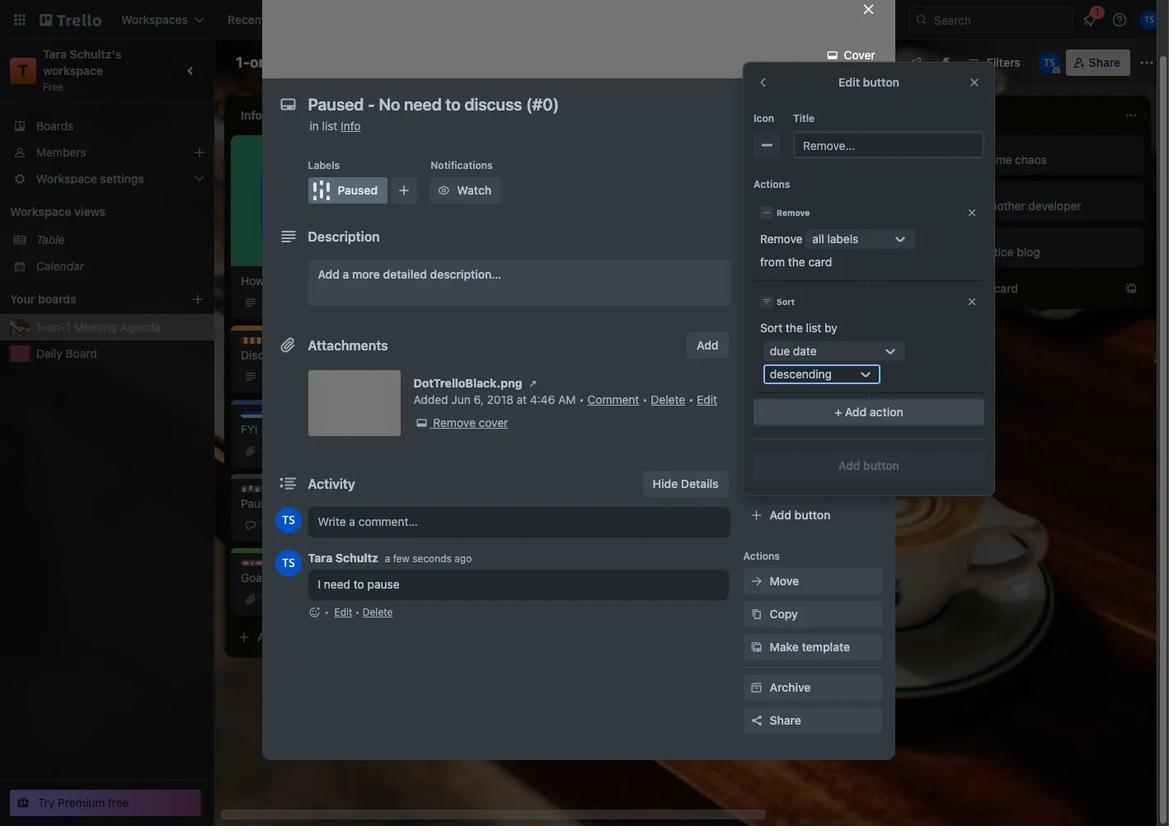 Task type: describe. For each thing, give the bounding box(es) containing it.
1 horizontal spatial delete link
[[651, 393, 686, 407]]

a for can you please give feedback on the report?'s "add a card" "button"
[[751, 252, 757, 266]]

description
[[308, 229, 380, 244]]

training
[[736, 153, 776, 167]]

the for remove
[[788, 255, 806, 269]]

i inside discuss i think we can improve velocity if we make some tooling changes.
[[475, 278, 478, 292]]

(#6)
[[381, 422, 404, 436]]

0 vertical spatial power-
[[744, 384, 778, 396]]

2 vertical spatial remove
[[433, 416, 476, 430]]

0 horizontal spatial color: black, title: "paused" element
[[241, 486, 292, 498]]

some
[[507, 294, 536, 308]]

stuck
[[540, 153, 569, 167]]

i think we can improve velocity if we make some tooling changes. link
[[475, 277, 666, 310]]

return to previous screen image
[[757, 76, 770, 89]]

hide
[[653, 477, 678, 491]]

manage time chaos link
[[944, 152, 1135, 168]]

blog
[[1017, 245, 1041, 259]]

the team is stuck on x, how can we move forward?
[[475, 153, 665, 183]]

a left more
[[343, 267, 349, 281]]

0 vertical spatial button
[[863, 75, 900, 89]]

button for the top add button button
[[864, 459, 900, 473]]

1-on-1 meeting agenda inside board name text field
[[236, 54, 401, 71]]

a for "add a card" "button" corresponding to mentor another developer
[[985, 281, 991, 295]]

dates button
[[744, 270, 882, 296]]

from
[[760, 255, 785, 269]]

1 vertical spatial tara schultz (taraschultz7) image
[[1038, 51, 1061, 74]]

1 vertical spatial remove
[[760, 232, 803, 246]]

add down add power-ups
[[839, 459, 861, 473]]

all labels
[[813, 232, 859, 246]]

0 horizontal spatial members link
[[0, 139, 214, 166]]

card right "training"
[[778, 153, 800, 165]]

practice
[[971, 245, 1014, 259]]

(#3)
[[384, 348, 407, 362]]

1 horizontal spatial color: black, title: "paused" element
[[308, 177, 388, 204]]

hide details link
[[643, 471, 729, 497]]

attachment button
[[744, 303, 882, 329]]

best
[[944, 245, 967, 259]]

card up dates button
[[809, 255, 832, 269]]

0 vertical spatial edit link
[[697, 393, 718, 407]]

edit button
[[839, 75, 900, 89]]

all
[[813, 232, 825, 246]]

you
[[733, 199, 753, 213]]

attachments
[[308, 338, 388, 353]]

button for the bottommost add button button
[[795, 508, 831, 522]]

1- inside board name text field
[[236, 54, 250, 71]]

0 vertical spatial ups
[[778, 384, 797, 396]]

color: pink, title: "goal" element for manage time chaos
[[944, 142, 982, 154]]

move link
[[744, 568, 882, 595]]

+ add action
[[835, 405, 904, 419]]

•
[[355, 606, 360, 619]]

tooling
[[539, 294, 575, 308]]

tara schultz a few seconds ago
[[308, 551, 472, 565]]

tara for schultz's
[[43, 47, 67, 61]]

few
[[393, 553, 410, 565]]

1 horizontal spatial power-
[[795, 440, 834, 454]]

paused for paused
[[338, 183, 378, 197]]

developer
[[1029, 199, 1082, 213]]

1 vertical spatial need
[[324, 577, 351, 591]]

add a card for mentor another developer
[[960, 281, 1019, 295]]

1 vertical spatial delete
[[363, 606, 393, 619]]

1 vertical spatial add button button
[[744, 502, 882, 529]]

we up some
[[511, 278, 526, 292]]

0 horizontal spatial members
[[36, 145, 86, 159]]

1 vertical spatial actions
[[744, 550, 780, 563]]

add left the due
[[697, 338, 719, 352]]

i need to pause
[[318, 577, 400, 591]]

boards
[[38, 292, 76, 306]]

template
[[802, 640, 850, 654]]

color: orange, title: "discuss" element down watch
[[475, 205, 529, 217]]

to left the pause
[[354, 577, 364, 591]]

sm image for copy
[[749, 606, 765, 623]]

please
[[756, 199, 791, 213]]

give
[[794, 199, 816, 213]]

notifications
[[431, 159, 493, 172]]

improve
[[551, 278, 594, 292]]

add a more detailed description…
[[318, 267, 502, 281]]

add button
[[687, 332, 729, 359]]

0 horizontal spatial list
[[322, 119, 338, 133]]

views
[[74, 205, 106, 219]]

hide details
[[653, 477, 719, 491]]

Search field
[[929, 7, 1073, 32]]

add board image
[[191, 293, 205, 306]]

the
[[475, 153, 495, 167]]

agenda inside board name text field
[[346, 54, 401, 71]]

card for can you please give feedback on the report?'s "add a card" "button"
[[760, 252, 784, 266]]

goal for goal
[[257, 560, 279, 572]]

info
[[341, 119, 361, 133]]

1 tara schultz (taraschultz7) image from the top
[[275, 507, 301, 534]]

if inside discuss i think we can improve velocity if we make some tooling changes.
[[641, 278, 648, 292]]

jun
[[451, 393, 471, 407]]

x,
[[589, 153, 600, 167]]

mentor
[[944, 199, 982, 213]]

add left from
[[726, 252, 748, 266]]

free
[[108, 796, 129, 810]]

date
[[793, 344, 817, 358]]

the for sort the list
[[786, 321, 803, 335]]

labels link
[[744, 204, 882, 230]]

- for discuss
[[286, 348, 291, 362]]

best practice blog link
[[944, 244, 1135, 261]]

your
[[10, 292, 35, 306]]

add power-ups link
[[744, 435, 882, 461]]

calendar power-up image
[[844, 55, 858, 68]]

due date
[[770, 344, 817, 358]]

0 horizontal spatial on-
[[47, 320, 65, 334]]

2 tara schultz (taraschultz7) image from the top
[[275, 550, 301, 577]]

edit for edit • delete
[[334, 606, 352, 619]]

goal for manage
[[960, 142, 982, 154]]

0 horizontal spatial 1-
[[36, 320, 47, 334]]

to left program
[[766, 153, 775, 165]]

1 horizontal spatial share button
[[1066, 49, 1131, 76]]

your boards with 2 items element
[[10, 290, 167, 309]]

discuss for discuss new training program
[[726, 142, 763, 154]]

boards
[[36, 119, 74, 133]]

due
[[770, 344, 790, 358]]

filters button
[[962, 49, 1026, 76]]

0 vertical spatial labels
[[308, 159, 340, 172]]

a few seconds ago link
[[385, 553, 472, 565]]

discuss left suggested
[[241, 348, 282, 362]]

can inside the team is stuck on x, how can we move forward?
[[628, 153, 647, 167]]

we for discuss i think we can improve velocity if we make some tooling changes.
[[651, 278, 666, 292]]

discuss for discuss can you please give feedback on the report?
[[726, 188, 763, 200]]

the inside discuss can you please give feedback on the report?
[[709, 215, 727, 229]]

remove cover link
[[414, 415, 508, 431]]

sm image for make template
[[749, 639, 765, 656]]

add a card for can you please give feedback on the report?
[[726, 252, 784, 266]]

report?
[[730, 215, 768, 229]]

table link
[[36, 232, 205, 248]]

filters
[[987, 55, 1021, 69]]

1 vertical spatial edit link
[[334, 606, 352, 619]]

add down (#1) at the left bottom of page
[[257, 630, 279, 644]]

add up close icon
[[960, 281, 982, 295]]

color: orange, title: "discuss" element down how at the left
[[241, 337, 295, 350]]

mentor another developer link
[[944, 198, 1135, 214]]

6,
[[474, 393, 484, 407]]

sm image for move
[[749, 573, 765, 590]]

chaos
[[1016, 153, 1047, 167]]

can inside discuss i think we can improve velocity if we make some tooling changes.
[[529, 278, 548, 292]]

add reaction image
[[308, 605, 321, 621]]

attachment
[[770, 308, 834, 323]]

comment
[[588, 393, 640, 407]]

watch button
[[431, 177, 502, 204]]

changes.
[[578, 294, 627, 308]]

0 horizontal spatial add a card
[[257, 630, 316, 644]]

discuss
[[353, 497, 394, 511]]

make
[[475, 294, 504, 308]]

add down 'confluence'
[[770, 440, 792, 454]]

1 inside board name text field
[[274, 54, 282, 71]]

1 vertical spatial delete link
[[363, 606, 393, 619]]

sm image for labels
[[749, 209, 765, 225]]

a for "add a card" "button" to the left
[[282, 630, 289, 644]]

discuss inside fyi fyi - discuss if interested (#6)
[[269, 422, 311, 436]]

1 vertical spatial members link
[[744, 171, 882, 197]]

copy
[[770, 607, 798, 621]]

tara for schultz
[[308, 551, 333, 565]]

how
[[603, 153, 625, 167]]

0 horizontal spatial share button
[[744, 708, 882, 734]]

close popover image
[[968, 76, 982, 89]]

table
[[36, 233, 65, 247]]

this
[[304, 274, 323, 288]]

info link
[[341, 119, 361, 133]]

primary element
[[0, 0, 1170, 40]]

0 horizontal spatial i
[[318, 577, 321, 591]]

sm image for remove cover
[[414, 415, 430, 431]]

at
[[517, 393, 527, 407]]

card for "add a card" "button" to the left
[[292, 630, 316, 644]]

color: blue, title: "fyi" element
[[241, 412, 274, 424]]

paused paused - no need to discuss (#0)
[[241, 486, 420, 511]]

on inside the team is stuck on x, how can we move forward?
[[572, 153, 586, 167]]

share for share button to the right
[[1089, 55, 1121, 69]]

if inside fyi fyi - discuss if interested (#6)
[[314, 422, 321, 436]]



Task type: vqa. For each thing, say whether or not it's contained in the screenshot.
the left 1-on-1 Meeting Agenda
yes



Task type: locate. For each thing, give the bounding box(es) containing it.
1-on-1 meeting agenda link
[[36, 319, 205, 336]]

tara inside tara schultz's workspace free
[[43, 47, 67, 61]]

1 horizontal spatial edit link
[[697, 393, 718, 407]]

fyi fyi - discuss if interested (#6)
[[241, 412, 404, 436]]

card down practice
[[994, 281, 1019, 295]]

on left "x,"
[[572, 153, 586, 167]]

1 vertical spatial -
[[261, 422, 266, 436]]

ups down descending
[[778, 384, 797, 396]]

premium
[[58, 796, 105, 810]]

sort for sort the list by
[[760, 321, 783, 335]]

daily board
[[36, 346, 97, 360]]

add button down the + add action
[[839, 459, 900, 473]]

1 horizontal spatial labels
[[770, 210, 806, 224]]

to left use
[[268, 274, 278, 288]]

0 horizontal spatial create from template… image
[[891, 252, 904, 266]]

1 horizontal spatial add a card button
[[699, 246, 884, 272]]

a inside tara schultz a few seconds ago
[[385, 553, 390, 565]]

to
[[766, 153, 775, 165], [268, 274, 278, 288], [340, 497, 350, 511], [354, 577, 364, 591]]

color: black, title: "paused" element up description
[[308, 177, 388, 204]]

add down automation
[[770, 508, 792, 522]]

color: black, title: "paused" element left activity
[[241, 486, 292, 498]]

add a card button down blog
[[934, 275, 1118, 302]]

dottrelloblack.png
[[414, 376, 523, 390]]

goal inside 'goal manage time chaos'
[[960, 142, 982, 154]]

a left few
[[385, 553, 390, 565]]

0 vertical spatial share button
[[1066, 49, 1131, 76]]

1 vertical spatial ups
[[834, 440, 855, 454]]

sm image inside move link
[[749, 573, 765, 590]]

0 vertical spatial edit
[[839, 75, 860, 89]]

discuss for discuss
[[492, 205, 529, 217]]

- inside "discuss discuss - suggested topic (#3)"
[[286, 348, 291, 362]]

tara up "goal (#1)" link
[[308, 551, 333, 565]]

discuss inside discuss i think we can improve velocity if we make some tooling changes.
[[492, 267, 529, 280]]

1 vertical spatial can
[[529, 278, 548, 292]]

sm image left "archive"
[[749, 680, 765, 696]]

sm image left copy
[[749, 606, 765, 623]]

0 vertical spatial agenda
[[346, 54, 401, 71]]

None text field
[[300, 90, 844, 120]]

to inside paused paused - no need to discuss (#0)
[[340, 497, 350, 511]]

tara schultz's workspace free
[[43, 47, 124, 93]]

make template link
[[744, 634, 882, 661]]

paused left activity
[[257, 486, 292, 498]]

topic
[[355, 348, 381, 362]]

0 vertical spatial if
[[641, 278, 648, 292]]

discuss for discuss i think we can improve velocity if we make some tooling changes.
[[492, 267, 529, 280]]

sm image inside labels link
[[749, 209, 765, 225]]

add button
[[839, 459, 900, 473], [770, 508, 831, 522]]

0 horizontal spatial share
[[770, 713, 802, 727]]

the team is stuck on x, how can we move forward? link
[[475, 152, 666, 185]]

discuss down forward?
[[492, 205, 529, 217]]

button down automation
[[795, 508, 831, 522]]

power- down descending
[[744, 384, 778, 396]]

Board name text field
[[228, 49, 409, 76]]

edit down calendar power-up image
[[839, 75, 860, 89]]

card
[[778, 153, 800, 165], [760, 252, 784, 266], [809, 255, 832, 269], [994, 281, 1019, 295], [292, 630, 316, 644]]

is
[[528, 153, 537, 167]]

discuss new training program
[[709, 142, 825, 167]]

sm image inside members link
[[749, 176, 765, 192]]

sort up the due
[[760, 321, 783, 335]]

1 vertical spatial share button
[[744, 708, 882, 734]]

tara schultz (taraschultz7) image up goal goal (#1)
[[275, 507, 301, 534]]

color: pink, title: "goal" element for goal (#1)
[[241, 560, 279, 572]]

color: orange, title: "discuss" element up "report?"
[[709, 188, 763, 200]]

new training program link
[[709, 152, 901, 168]]

create from template… image for mentor another developer
[[1125, 282, 1138, 295]]

sm image inside checklist link
[[749, 242, 765, 258]]

0 horizontal spatial add button
[[770, 508, 831, 522]]

1 vertical spatial create from template… image
[[1125, 282, 1138, 295]]

sm image
[[759, 137, 775, 153], [749, 176, 765, 192], [436, 182, 452, 199], [525, 375, 542, 392], [414, 415, 430, 431], [749, 573, 765, 590], [749, 606, 765, 623], [749, 639, 765, 656]]

can
[[709, 199, 730, 213]]

sm image left move
[[749, 573, 765, 590]]

0 vertical spatial -
[[286, 348, 291, 362]]

1 vertical spatial if
[[314, 422, 321, 436]]

members up give
[[770, 177, 821, 191]]

color: orange, title: "discuss" element for you
[[709, 188, 763, 200]]

sm image down the icon
[[759, 137, 775, 153]]

sm image left watch
[[436, 182, 452, 199]]

a down best practice blog
[[985, 281, 991, 295]]

discuss down the icon
[[726, 142, 763, 154]]

add button for the bottommost add button button
[[770, 508, 831, 522]]

edit for edit button
[[839, 75, 860, 89]]

1 vertical spatial members
[[770, 177, 821, 191]]

we for the team is stuck on x, how can we move forward?
[[650, 153, 665, 167]]

add a card
[[726, 252, 784, 266], [960, 281, 1019, 295], [257, 630, 316, 644]]

custom fields
[[770, 341, 848, 356]]

1 horizontal spatial ups
[[834, 440, 855, 454]]

sm image
[[825, 47, 841, 64], [749, 209, 765, 225], [749, 242, 765, 258], [749, 680, 765, 696]]

discuss discuss - suggested topic (#3)
[[241, 337, 407, 362]]

sm image right can
[[749, 209, 765, 225]]

on inside discuss can you please give feedback on the report?
[[871, 199, 885, 213]]

a left from
[[751, 252, 757, 266]]

1-
[[236, 54, 250, 71], [36, 320, 47, 334]]

- inside paused paused - no need to discuss (#0)
[[283, 497, 289, 511]]

discuss for discuss discuss - suggested topic (#3)
[[257, 337, 295, 350]]

0 vertical spatial remove
[[777, 208, 810, 218]]

we inside the team is stuck on x, how can we move forward?
[[650, 153, 665, 167]]

1 horizontal spatial create from template… image
[[1125, 282, 1138, 295]]

1 vertical spatial share
[[770, 713, 802, 727]]

sm image for members
[[749, 176, 765, 192]]

use
[[282, 274, 301, 288]]

discuss inside discuss can you please give feedback on the report?
[[726, 188, 763, 200]]

discuss - suggested topic (#3) link
[[241, 347, 432, 364]]

add to card
[[744, 153, 800, 165]]

tara schultz (taraschultz7) image
[[1140, 10, 1160, 30], [1038, 51, 1061, 74]]

close image
[[967, 296, 978, 308]]

add right +
[[845, 405, 867, 419]]

2 horizontal spatial edit
[[839, 75, 860, 89]]

paused - no need to discuss (#0) link
[[241, 496, 432, 512]]

0 vertical spatial list
[[322, 119, 338, 133]]

1 horizontal spatial add a card
[[726, 252, 784, 266]]

1 horizontal spatial meeting
[[285, 54, 343, 71]]

1 vertical spatial 1-on-1 meeting agenda
[[36, 320, 161, 334]]

meeting inside 1-on-1 meeting agenda link
[[74, 320, 117, 334]]

cover link
[[820, 42, 885, 68]]

on
[[572, 153, 586, 167], [871, 199, 885, 213]]

can up some
[[529, 278, 548, 292]]

color: orange, title: "discuss" element for training
[[709, 142, 763, 154]]

workspace
[[43, 64, 103, 78]]

1 horizontal spatial members
[[770, 177, 821, 191]]

1 notification image
[[1081, 10, 1100, 30]]

time
[[989, 153, 1012, 167]]

1 vertical spatial color: pink, title: "goal" element
[[241, 560, 279, 572]]

add a card button up dates
[[699, 246, 884, 272]]

add right new in the right of the page
[[744, 153, 763, 165]]

seconds
[[413, 553, 452, 565]]

list
[[322, 119, 338, 133], [806, 321, 822, 335]]

0 vertical spatial members
[[36, 145, 86, 159]]

checklist link
[[744, 237, 882, 263]]

board
[[66, 346, 97, 360]]

- for paused
[[283, 497, 289, 511]]

1 vertical spatial add a card button
[[934, 275, 1118, 302]]

1 vertical spatial the
[[788, 255, 806, 269]]

in
[[310, 119, 319, 133]]

action
[[870, 405, 904, 419]]

1 vertical spatial labels
[[770, 210, 806, 224]]

on- inside board name text field
[[250, 54, 274, 71]]

interested
[[324, 422, 378, 436]]

sm image inside make template link
[[749, 639, 765, 656]]

2 vertical spatial add a card
[[257, 630, 316, 644]]

edit link down add button on the top of page
[[697, 393, 718, 407]]

sm image down "training"
[[749, 176, 765, 192]]

edit for edit
[[697, 393, 718, 407]]

edit down add button on the top of page
[[697, 393, 718, 407]]

color: orange, title: "discuss" element up make
[[475, 267, 529, 280]]

sm image for watch
[[436, 182, 452, 199]]

a down (#1) at the left bottom of page
[[282, 630, 289, 644]]

list left by
[[806, 321, 822, 335]]

edit left •
[[334, 606, 352, 619]]

added
[[414, 393, 448, 407]]

2 horizontal spatial add a card
[[960, 281, 1019, 295]]

card down add reaction image
[[292, 630, 316, 644]]

1 horizontal spatial add button
[[839, 459, 900, 473]]

delete link
[[651, 393, 686, 407], [363, 606, 393, 619]]

edit link
[[697, 393, 718, 407], [334, 606, 352, 619]]

in list info
[[310, 119, 361, 133]]

sm image inside the watch button
[[436, 182, 452, 199]]

share left show menu icon
[[1089, 55, 1121, 69]]

a
[[751, 252, 757, 266], [343, 267, 349, 281], [985, 281, 991, 295], [385, 553, 390, 565], [282, 630, 289, 644]]

1 horizontal spatial tara
[[308, 551, 333, 565]]

add button down automation
[[770, 508, 831, 522]]

add a card button for mentor another developer
[[934, 275, 1118, 302]]

move
[[770, 574, 799, 588]]

1 horizontal spatial if
[[641, 278, 648, 292]]

if left interested
[[314, 422, 321, 436]]

0 horizontal spatial can
[[529, 278, 548, 292]]

add button button down automation
[[744, 502, 882, 529]]

board
[[326, 274, 357, 288]]

color: orange, title: "discuss" element for think
[[475, 267, 529, 280]]

color: pink, title: "goal" element
[[944, 142, 982, 154], [241, 560, 279, 572]]

fields
[[815, 341, 848, 356]]

add a card button down add reaction image
[[231, 624, 416, 651]]

power ups image
[[910, 56, 923, 69]]

create from template… image for can you please give feedback on the report?
[[891, 252, 904, 266]]

copy link
[[744, 601, 882, 628]]

meeting down your boards with 2 items element
[[74, 320, 117, 334]]

your boards
[[10, 292, 76, 306]]

open information menu image
[[1112, 12, 1128, 28]]

1-on-1 meeting agenda up in
[[236, 54, 401, 71]]

workspace views
[[10, 205, 106, 219]]

i up add reaction image
[[318, 577, 321, 591]]

agenda inside 1-on-1 meeting agenda link
[[120, 320, 161, 334]]

agenda up daily board link
[[120, 320, 161, 334]]

share down "archive"
[[770, 713, 802, 727]]

0 vertical spatial tara
[[43, 47, 67, 61]]

tara schultz (taraschultz7) image
[[275, 507, 301, 534], [275, 550, 301, 577]]

2 vertical spatial edit
[[334, 606, 352, 619]]

0 vertical spatial tara schultz (taraschultz7) image
[[275, 507, 301, 534]]

0 vertical spatial add button button
[[754, 453, 985, 479]]

labels
[[828, 232, 859, 246]]

tara schultz (taraschultz7) image right open information menu image
[[1140, 10, 1160, 30]]

1 horizontal spatial can
[[628, 153, 647, 167]]

meeting inside board name text field
[[285, 54, 343, 71]]

ago
[[455, 553, 472, 565]]

2 vertical spatial add a card button
[[231, 624, 416, 651]]

0 vertical spatial can
[[628, 153, 647, 167]]

more
[[352, 267, 380, 281]]

automation image
[[933, 49, 956, 73]]

1 horizontal spatial color: pink, title: "goal" element
[[944, 142, 982, 154]]

color: orange, title: "discuss" element
[[709, 142, 763, 154], [709, 188, 763, 200], [475, 205, 529, 217], [475, 267, 529, 280], [241, 337, 295, 350]]

1 horizontal spatial delete
[[651, 393, 686, 407]]

create from template… image
[[891, 252, 904, 266], [1125, 282, 1138, 295]]

0 vertical spatial add a card button
[[699, 246, 884, 272]]

schultz's
[[70, 47, 121, 61]]

0 horizontal spatial ups
[[778, 384, 797, 396]]

close image
[[967, 207, 978, 219]]

schultz
[[336, 551, 378, 565]]

agenda up "info"
[[346, 54, 401, 71]]

best practice blog
[[944, 245, 1041, 259]]

paused left no
[[241, 497, 280, 511]]

delete right •
[[363, 606, 393, 619]]

2 horizontal spatial add a card button
[[934, 275, 1118, 302]]

we right velocity
[[651, 278, 666, 292]]

need inside paused paused - no need to discuss (#0)
[[310, 497, 336, 511]]

the down can
[[709, 215, 727, 229]]

discuss up some
[[492, 267, 529, 280]]

sort for sort
[[777, 297, 795, 307]]

sm image down "report?"
[[749, 242, 765, 258]]

1 vertical spatial agenda
[[120, 320, 161, 334]]

sm image down added
[[414, 415, 430, 431]]

move
[[475, 169, 504, 183]]

power- down 'confluence'
[[795, 440, 834, 454]]

members link down boards
[[0, 139, 214, 166]]

add a more detailed description… link
[[308, 260, 730, 306]]

icon
[[754, 112, 775, 125]]

color: orange, title: "discuss" element down the icon
[[709, 142, 763, 154]]

1 horizontal spatial tara schultz (taraschultz7) image
[[1140, 10, 1160, 30]]

velocity
[[597, 278, 638, 292]]

watch
[[457, 183, 492, 197]]

discuss i think we can improve velocity if we make some tooling changes.
[[475, 267, 666, 308]]

remove
[[777, 208, 810, 218], [760, 232, 803, 246], [433, 416, 476, 430]]

0 vertical spatial add a card
[[726, 252, 784, 266]]

edit link left •
[[334, 606, 352, 619]]

0 vertical spatial meeting
[[285, 54, 343, 71]]

1 horizontal spatial agenda
[[346, 54, 401, 71]]

cover
[[479, 416, 508, 430]]

button down cover
[[863, 75, 900, 89]]

1 horizontal spatial edit
[[697, 393, 718, 407]]

2 vertical spatial button
[[795, 508, 831, 522]]

search image
[[916, 13, 929, 26]]

0 vertical spatial the
[[709, 215, 727, 229]]

1-on-1 meeting agenda down your boards with 2 items element
[[36, 320, 161, 334]]

add button button down the + add action
[[754, 453, 985, 479]]

1 vertical spatial tara
[[308, 551, 333, 565]]

1 vertical spatial button
[[864, 459, 900, 473]]

1 horizontal spatial list
[[806, 321, 822, 335]]

no
[[292, 497, 307, 511]]

think
[[481, 278, 507, 292]]

paused for paused paused - no need to discuss (#0)
[[257, 486, 292, 498]]

0 horizontal spatial on
[[572, 153, 586, 167]]

1 vertical spatial i
[[318, 577, 321, 591]]

suggested
[[294, 348, 351, 362]]

we
[[650, 153, 665, 167], [511, 278, 526, 292], [651, 278, 666, 292]]

add button for the top add button button
[[839, 459, 900, 473]]

feedback
[[819, 199, 868, 213]]

make
[[770, 640, 799, 654]]

0 horizontal spatial power-
[[744, 384, 778, 396]]

added jun 6, 2018 at 4:46 am
[[414, 393, 576, 407]]

1 vertical spatial add button
[[770, 508, 831, 522]]

sm image left calendar power-up image
[[825, 47, 841, 64]]

sm image inside cover link
[[825, 47, 841, 64]]

1 vertical spatial tara schultz (taraschultz7) image
[[275, 550, 301, 577]]

add a card button for can you please give feedback on the report?
[[699, 246, 884, 272]]

2 vertical spatial the
[[786, 321, 803, 335]]

the up custom
[[786, 321, 803, 335]]

discuss down use
[[257, 337, 295, 350]]

edit
[[839, 75, 860, 89], [697, 393, 718, 407], [334, 606, 352, 619]]

0 vertical spatial 1-on-1 meeting agenda
[[236, 54, 401, 71]]

0 vertical spatial delete
[[651, 393, 686, 407]]

meeting up in
[[285, 54, 343, 71]]

show menu image
[[1139, 54, 1156, 71]]

add left more
[[318, 267, 340, 281]]

0 vertical spatial create from template… image
[[891, 252, 904, 266]]

to down activity
[[340, 497, 350, 511]]

0 vertical spatial members link
[[0, 139, 214, 166]]

discuss inside "discuss new training program"
[[726, 142, 763, 154]]

sm image for checklist
[[749, 242, 765, 258]]

delete link right •
[[363, 606, 393, 619]]

0 vertical spatial actions
[[754, 178, 791, 191]]

sort down dates
[[777, 297, 795, 307]]

list right in
[[322, 119, 338, 133]]

tara schultz (taraschultz7) image right filters
[[1038, 51, 1061, 74]]

need
[[310, 497, 336, 511], [324, 577, 351, 591]]

Remove… text field
[[793, 132, 985, 158]]

1 horizontal spatial on-
[[250, 54, 274, 71]]

4:46
[[530, 393, 555, 407]]

0 horizontal spatial add a card button
[[231, 624, 416, 651]]

sm image for archive
[[749, 680, 765, 696]]

1 vertical spatial meeting
[[74, 320, 117, 334]]

0 horizontal spatial edit
[[334, 606, 352, 619]]

ups down +
[[834, 440, 855, 454]]

we right how
[[650, 153, 665, 167]]

actions up please
[[754, 178, 791, 191]]

1
[[274, 54, 282, 71], [65, 320, 71, 334], [261, 445, 265, 457], [261, 519, 265, 531], [293, 519, 298, 531], [261, 593, 265, 605]]

sm image up '4:46' on the top
[[525, 375, 542, 392]]

0 horizontal spatial delete
[[363, 606, 393, 619]]

card for "add a card" "button" corresponding to mentor another developer
[[994, 281, 1019, 295]]

Write a comment text field
[[308, 507, 730, 537]]

sm image inside copy link
[[749, 606, 765, 623]]

button down action
[[864, 459, 900, 473]]

tara schultz (taraschultz7) image down no
[[275, 550, 301, 577]]

members link up give
[[744, 171, 882, 197]]

share for the left share button
[[770, 713, 802, 727]]

details
[[681, 477, 719, 491]]

new
[[709, 153, 733, 167]]

members down boards
[[36, 145, 86, 159]]

by
[[825, 321, 838, 335]]

0 horizontal spatial meeting
[[74, 320, 117, 334]]

discuss left interested
[[269, 422, 311, 436]]

t
[[18, 61, 28, 80]]

- for fyi
[[261, 422, 266, 436]]

how to use this board link
[[241, 273, 432, 290]]

discuss
[[726, 142, 763, 154], [726, 188, 763, 200], [492, 205, 529, 217], [492, 267, 529, 280], [257, 337, 295, 350], [241, 348, 282, 362], [269, 422, 311, 436]]

color: black, title: "paused" element
[[308, 177, 388, 204], [241, 486, 292, 498]]

- inside fyi fyi - discuss if interested (#6)
[[261, 422, 266, 436]]

sm image inside the archive link
[[749, 680, 765, 696]]

sort the list by
[[760, 321, 838, 335]]

1 vertical spatial 1-
[[36, 320, 47, 334]]

sm image left the make
[[749, 639, 765, 656]]

tara up workspace
[[43, 47, 67, 61]]

0 vertical spatial color: pink, title: "goal" element
[[944, 142, 982, 154]]

share button down the archive link
[[744, 708, 882, 734]]



